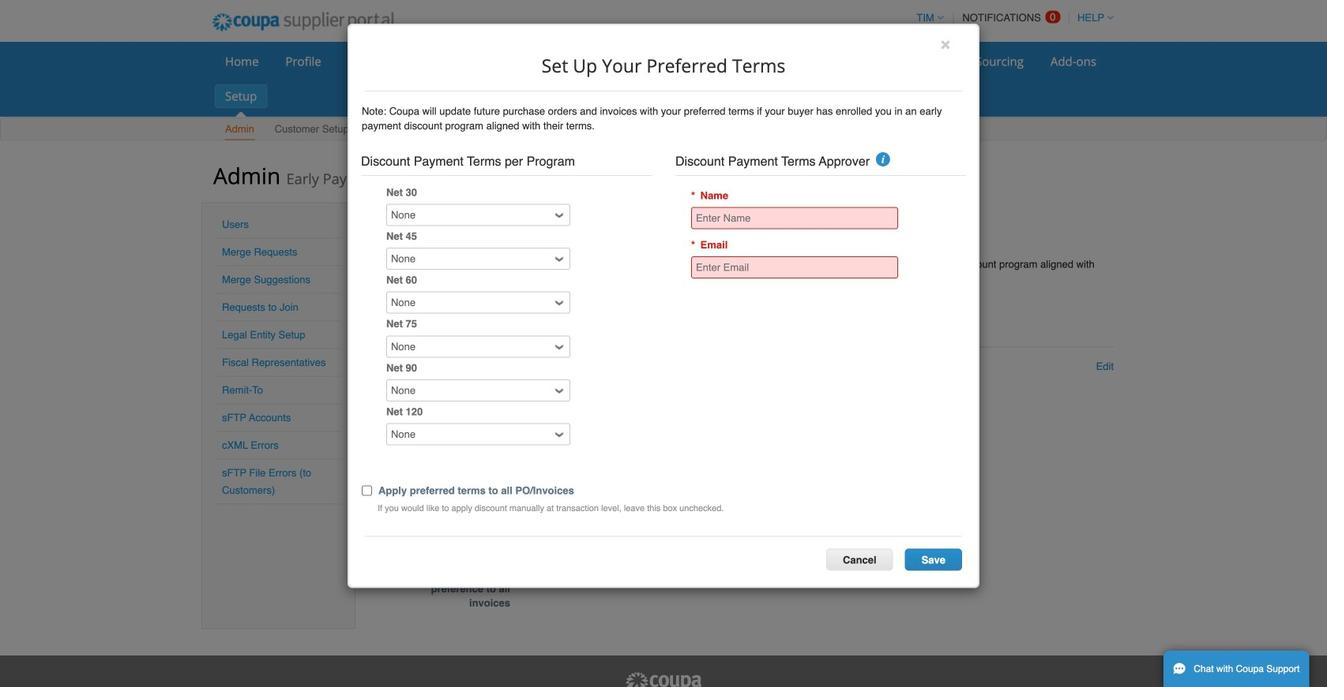 Task type: describe. For each thing, give the bounding box(es) containing it.
info image
[[876, 152, 890, 167]]

Enter Email text field
[[691, 257, 898, 279]]



Task type: locate. For each thing, give the bounding box(es) containing it.
0 vertical spatial coupa supplier portal image
[[201, 2, 405, 42]]

1 horizontal spatial coupa supplier portal image
[[624, 672, 703, 688]]

coupa supplier portal image
[[201, 2, 405, 42], [624, 672, 703, 688]]

0 horizontal spatial coupa supplier portal image
[[201, 2, 405, 42]]

None checkbox
[[362, 481, 372, 502]]

Enter Name text field
[[691, 207, 898, 230]]

1 vertical spatial coupa supplier portal image
[[624, 672, 703, 688]]



Task type: vqa. For each thing, say whether or not it's contained in the screenshot.
bottommost coupa supplier portal image
yes



